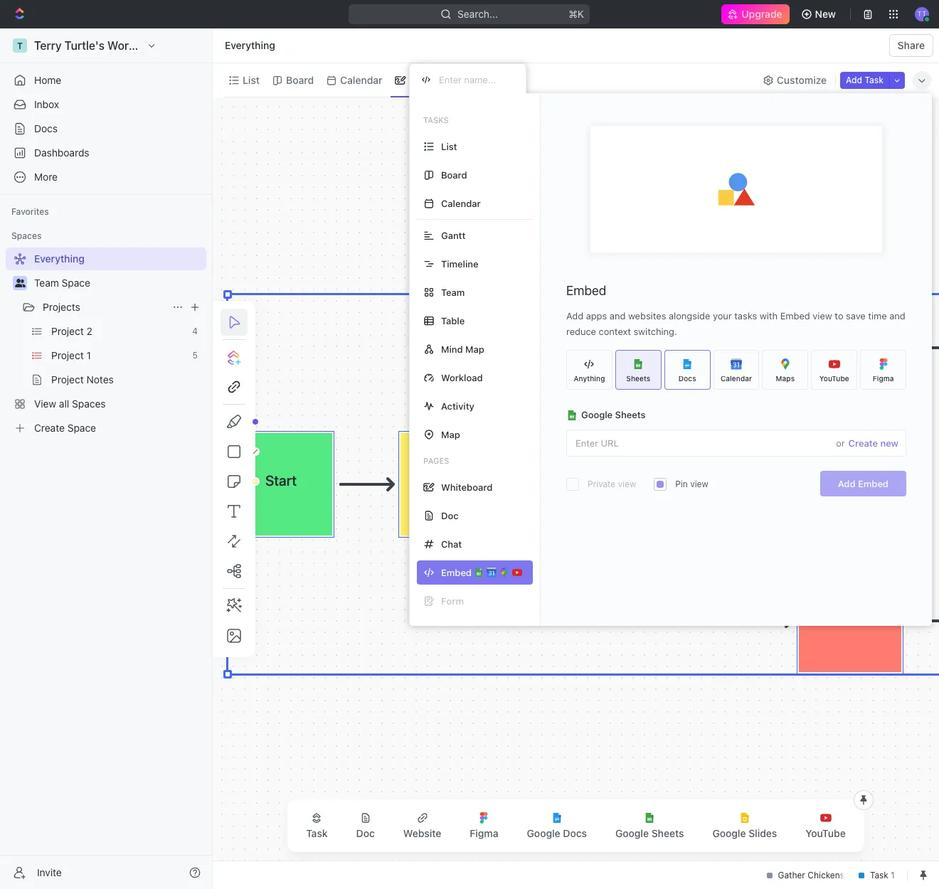 Task type: vqa. For each thing, say whether or not it's contained in the screenshot.
Date
no



Task type: describe. For each thing, give the bounding box(es) containing it.
add task button
[[840, 71, 889, 89]]

tasks
[[734, 310, 757, 322]]

docs inside button
[[563, 827, 587, 839]]

mind
[[441, 343, 463, 355]]

view inside the "add apps and websites alongside your tasks with embed view to save time and reduce context switching."
[[813, 310, 832, 322]]

dashboards link
[[6, 142, 206, 164]]

100%
[[802, 116, 827, 128]]

private
[[588, 479, 616, 489]]

workload
[[441, 372, 483, 383]]

task button
[[295, 804, 339, 848]]

timeline
[[441, 258, 478, 269]]

apps
[[586, 310, 607, 322]]

team for team
[[441, 286, 465, 298]]

table
[[441, 315, 465, 326]]

view for private view
[[618, 479, 636, 489]]

everything
[[225, 39, 275, 51]]

google for the google docs button
[[527, 827, 560, 839]]

dashboards
[[34, 147, 89, 159]]

switching.
[[634, 326, 677, 337]]

view for pin view
[[690, 479, 708, 489]]

add embed button
[[820, 471, 906, 497]]

your
[[713, 310, 732, 322]]

idea
[[409, 74, 429, 86]]

1 horizontal spatial list
[[441, 141, 457, 152]]

figma button
[[458, 804, 510, 848]]

tree inside sidebar navigation
[[6, 248, 206, 440]]

private view
[[588, 479, 636, 489]]

google for google slides button
[[712, 827, 746, 839]]

0 vertical spatial google sheets
[[581, 409, 646, 420]]

space
[[62, 277, 90, 289]]

0 horizontal spatial board
[[286, 74, 314, 86]]

everything link
[[221, 37, 279, 54]]

invite
[[37, 866, 62, 878]]

gantt
[[441, 229, 466, 241]]

google docs button
[[515, 804, 598, 848]]

customize
[[777, 74, 827, 86]]

save
[[846, 310, 866, 322]]

chat
[[441, 538, 462, 550]]

customize button
[[758, 70, 831, 90]]

0 vertical spatial doc
[[441, 510, 459, 521]]

view
[[495, 74, 518, 86]]

pages
[[423, 456, 449, 465]]

board
[[432, 74, 459, 86]]

alongside
[[669, 310, 710, 322]]

100% button
[[799, 114, 829, 131]]

create
[[848, 437, 878, 449]]

spaces
[[11, 231, 42, 241]]

form
[[441, 595, 464, 606]]

team space link
[[34, 272, 203, 295]]

youtube button
[[794, 804, 857, 848]]

docs inside sidebar navigation
[[34, 122, 58, 134]]

idea board link
[[406, 70, 459, 90]]

0 vertical spatial embed
[[566, 283, 606, 298]]

embed inside button
[[858, 478, 889, 489]]

idea board
[[409, 74, 459, 86]]

team space
[[34, 277, 90, 289]]

⌘k
[[569, 8, 584, 20]]

time
[[868, 310, 887, 322]]

sheets inside button
[[651, 827, 684, 839]]

google slides
[[712, 827, 777, 839]]

1 vertical spatial calendar
[[441, 197, 481, 209]]

t
[[697, 116, 703, 128]]

new button
[[795, 3, 844, 26]]

embed inside the "add apps and websites alongside your tasks with embed view to save time and reduce context switching."
[[780, 310, 810, 322]]

new
[[880, 437, 899, 449]]

share button
[[889, 34, 933, 57]]

view button
[[477, 63, 523, 97]]

2 horizontal spatial docs
[[678, 374, 696, 382]]

add for add apps and websites alongside your tasks with embed view to save time and reduce context switching.
[[566, 310, 583, 322]]

add apps and websites alongside your tasks with embed view to save time and reduce context switching.
[[566, 310, 906, 337]]

anything
[[574, 374, 605, 382]]

inbox link
[[6, 93, 206, 116]]

favorites
[[11, 206, 49, 217]]

doc inside button
[[356, 827, 375, 839]]

1 vertical spatial sheets
[[615, 409, 646, 420]]

activity
[[441, 400, 474, 412]]

add task
[[846, 74, 884, 85]]

google for google sheets button
[[615, 827, 649, 839]]

inbox
[[34, 98, 59, 110]]

or
[[836, 437, 845, 449]]

0 horizontal spatial map
[[441, 429, 460, 440]]

search...
[[458, 8, 498, 20]]



Task type: locate. For each thing, give the bounding box(es) containing it.
map down activity
[[441, 429, 460, 440]]

1 horizontal spatial embed
[[780, 310, 810, 322]]

0 vertical spatial calendar
[[340, 74, 383, 86]]

embed up apps at the top right of the page
[[566, 283, 606, 298]]

sheets
[[626, 374, 650, 382], [615, 409, 646, 420], [651, 827, 684, 839]]

home
[[34, 74, 61, 86]]

and up context
[[610, 310, 626, 322]]

pin
[[675, 479, 688, 489]]

tree containing team space
[[6, 248, 206, 440]]

list down tasks
[[441, 141, 457, 152]]

team right user group icon
[[34, 277, 59, 289]]

team up table
[[441, 286, 465, 298]]

upgrade link
[[722, 4, 789, 24]]

share
[[898, 39, 925, 51]]

1 vertical spatial google sheets
[[615, 827, 684, 839]]

figma down time
[[873, 374, 894, 382]]

doc
[[441, 510, 459, 521], [356, 827, 375, 839]]

add inside the "add apps and websites alongside your tasks with embed view to save time and reduce context switching."
[[566, 310, 583, 322]]

Enter URL text field
[[567, 430, 836, 456]]

2 and from the left
[[889, 310, 906, 322]]

2 vertical spatial add
[[838, 478, 856, 489]]

pin view
[[675, 479, 708, 489]]

2 horizontal spatial calendar
[[721, 374, 752, 382]]

0 horizontal spatial list
[[243, 74, 260, 86]]

0 horizontal spatial task
[[306, 827, 328, 839]]

google sheets button
[[604, 804, 695, 848]]

google
[[581, 409, 613, 420], [527, 827, 560, 839], [615, 827, 649, 839], [712, 827, 746, 839]]

0 vertical spatial sheets
[[626, 374, 650, 382]]

google docs
[[527, 827, 587, 839]]

tasks
[[423, 115, 449, 124]]

1 vertical spatial doc
[[356, 827, 375, 839]]

1 horizontal spatial figma
[[873, 374, 894, 382]]

0 horizontal spatial embed
[[566, 283, 606, 298]]

1 vertical spatial embed
[[780, 310, 810, 322]]

1 and from the left
[[610, 310, 626, 322]]

calendar up 'gantt'
[[441, 197, 481, 209]]

1 vertical spatial map
[[441, 429, 460, 440]]

websites
[[628, 310, 666, 322]]

view right pin
[[690, 479, 708, 489]]

0 horizontal spatial doc
[[356, 827, 375, 839]]

0 vertical spatial task
[[865, 74, 884, 85]]

list link
[[240, 70, 260, 90]]

1 horizontal spatial doc
[[441, 510, 459, 521]]

1 horizontal spatial view
[[690, 479, 708, 489]]

add for add embed
[[838, 478, 856, 489]]

projects link
[[43, 296, 166, 319]]

task
[[865, 74, 884, 85], [306, 827, 328, 839]]

board
[[286, 74, 314, 86], [441, 169, 467, 180]]

team inside tree
[[34, 277, 59, 289]]

embed
[[566, 283, 606, 298], [780, 310, 810, 322], [858, 478, 889, 489]]

add for add task
[[846, 74, 862, 85]]

doc button
[[345, 804, 386, 848]]

2 horizontal spatial view
[[813, 310, 832, 322]]

team for team space
[[34, 277, 59, 289]]

doc right task button at the bottom left of the page
[[356, 827, 375, 839]]

sidebar navigation
[[0, 28, 213, 889]]

1 horizontal spatial and
[[889, 310, 906, 322]]

add
[[846, 74, 862, 85], [566, 310, 583, 322], [838, 478, 856, 489]]

0 vertical spatial map
[[465, 343, 484, 355]]

list
[[243, 74, 260, 86], [441, 141, 457, 152]]

1 vertical spatial board
[[441, 169, 467, 180]]

calendar left idea
[[340, 74, 383, 86]]

0 vertical spatial add
[[846, 74, 862, 85]]

favorites button
[[6, 203, 55, 221]]

1 horizontal spatial board
[[441, 169, 467, 180]]

reduce
[[566, 326, 596, 337]]

1 horizontal spatial task
[[865, 74, 884, 85]]

calendar left maps
[[721, 374, 752, 382]]

1 vertical spatial list
[[441, 141, 457, 152]]

view
[[813, 310, 832, 322], [618, 479, 636, 489], [690, 479, 708, 489]]

add up reduce
[[566, 310, 583, 322]]

1 horizontal spatial map
[[465, 343, 484, 355]]

0 vertical spatial board
[[286, 74, 314, 86]]

add embed
[[838, 478, 889, 489]]

map
[[465, 343, 484, 355], [441, 429, 460, 440]]

youtube right maps
[[819, 374, 849, 382]]

google sheets
[[581, 409, 646, 420], [615, 827, 684, 839]]

view button
[[477, 70, 523, 90]]

and
[[610, 310, 626, 322], [889, 310, 906, 322]]

home link
[[6, 69, 206, 92]]

docs link
[[6, 117, 206, 140]]

0 horizontal spatial view
[[618, 479, 636, 489]]

board link
[[283, 70, 314, 90]]

google inside google slides button
[[712, 827, 746, 839]]

2 vertical spatial sheets
[[651, 827, 684, 839]]

0 horizontal spatial docs
[[34, 122, 58, 134]]

mind map
[[441, 343, 484, 355]]

0 vertical spatial docs
[[34, 122, 58, 134]]

with
[[760, 310, 778, 322]]

tree
[[6, 248, 206, 440]]

0 vertical spatial list
[[243, 74, 260, 86]]

2 vertical spatial embed
[[858, 478, 889, 489]]

add inside add embed button
[[838, 478, 856, 489]]

board down tasks
[[441, 169, 467, 180]]

or create new
[[836, 437, 899, 449]]

task inside 'add task' 'button'
[[865, 74, 884, 85]]

Enter name... field
[[438, 73, 514, 86]]

task inside task button
[[306, 827, 328, 839]]

docs
[[34, 122, 58, 134], [678, 374, 696, 382], [563, 827, 587, 839]]

2 horizontal spatial embed
[[858, 478, 889, 489]]

doc up chat
[[441, 510, 459, 521]]

google sheets inside button
[[615, 827, 684, 839]]

0 horizontal spatial calendar
[[340, 74, 383, 86]]

website button
[[392, 804, 453, 848]]

calendar
[[340, 74, 383, 86], [441, 197, 481, 209], [721, 374, 752, 382]]

new
[[815, 8, 836, 20]]

1 horizontal spatial calendar
[[441, 197, 481, 209]]

figma inside button
[[470, 827, 498, 839]]

board right list link
[[286, 74, 314, 86]]

context
[[599, 326, 631, 337]]

youtube inside button
[[806, 827, 846, 839]]

add down or
[[838, 478, 856, 489]]

youtube right slides
[[806, 827, 846, 839]]

website
[[403, 827, 441, 839]]

user group image
[[15, 279, 25, 287]]

1 vertical spatial youtube
[[806, 827, 846, 839]]

0 horizontal spatial team
[[34, 277, 59, 289]]

1 horizontal spatial team
[[441, 286, 465, 298]]

projects
[[43, 301, 80, 313]]

google inside google sheets button
[[615, 827, 649, 839]]

upgrade
[[742, 8, 782, 20]]

0 vertical spatial youtube
[[819, 374, 849, 382]]

list down everything link on the top left
[[243, 74, 260, 86]]

0 horizontal spatial and
[[610, 310, 626, 322]]

1 vertical spatial add
[[566, 310, 583, 322]]

2 vertical spatial calendar
[[721, 374, 752, 382]]

0 vertical spatial figma
[[873, 374, 894, 382]]

2 vertical spatial docs
[[563, 827, 587, 839]]

calendar link
[[337, 70, 383, 90]]

1 vertical spatial docs
[[678, 374, 696, 382]]

1 vertical spatial figma
[[470, 827, 498, 839]]

view right private
[[618, 479, 636, 489]]

view left to
[[813, 310, 832, 322]]

and right time
[[889, 310, 906, 322]]

1 horizontal spatial docs
[[563, 827, 587, 839]]

0 horizontal spatial figma
[[470, 827, 498, 839]]

embed right with
[[780, 310, 810, 322]]

embed down or create new
[[858, 478, 889, 489]]

add right customize
[[846, 74, 862, 85]]

google inside button
[[527, 827, 560, 839]]

to
[[835, 310, 843, 322]]

youtube
[[819, 374, 849, 382], [806, 827, 846, 839]]

slides
[[749, 827, 777, 839]]

1 vertical spatial task
[[306, 827, 328, 839]]

whiteboard
[[441, 481, 492, 493]]

google slides button
[[701, 804, 789, 848]]

map right mind
[[465, 343, 484, 355]]

team
[[34, 277, 59, 289], [441, 286, 465, 298]]

figma right website
[[470, 827, 498, 839]]

add inside 'add task' 'button'
[[846, 74, 862, 85]]

figma
[[873, 374, 894, 382], [470, 827, 498, 839]]

maps
[[776, 374, 795, 382]]



